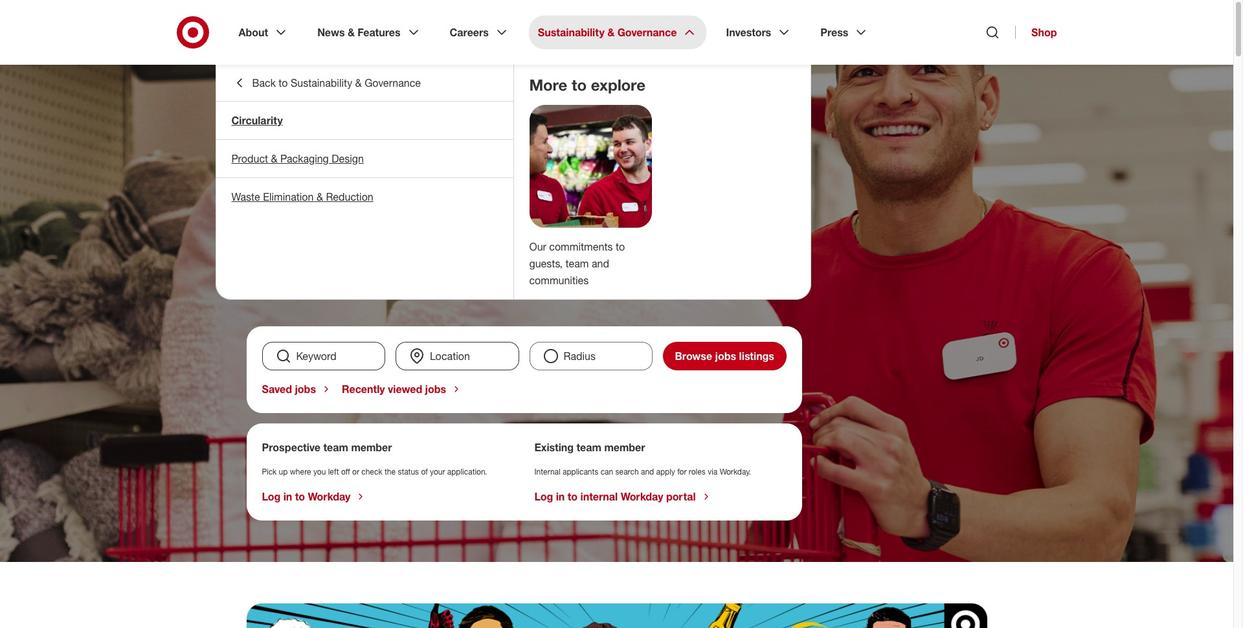 Task type: locate. For each thing, give the bounding box(es) containing it.
careers inside 'careers work somewhere you love.'
[[246, 106, 305, 126]]

in for internal
[[556, 490, 565, 503]]

to right commitments
[[616, 240, 625, 253]]

to down applicants
[[568, 490, 578, 503]]

& up explore
[[607, 26, 615, 39]]

& right the product
[[271, 152, 277, 165]]

2 member from the left
[[604, 441, 645, 454]]

jobs
[[715, 350, 736, 363], [295, 383, 316, 396], [425, 383, 446, 396]]

you down product & packaging design on the left top
[[246, 185, 335, 248]]

in down internal
[[556, 490, 565, 503]]

1 vertical spatial you
[[313, 467, 326, 477]]

team up applicants
[[577, 441, 601, 454]]

you
[[246, 185, 335, 248], [313, 467, 326, 477]]

0 horizontal spatial and
[[592, 257, 609, 270]]

jobs right saved
[[295, 383, 316, 396]]

0 horizontal spatial member
[[351, 441, 392, 454]]

and down commitments
[[592, 257, 609, 270]]

1 horizontal spatial careers
[[450, 26, 489, 39]]

to down where
[[295, 490, 305, 503]]

log in to workday link
[[262, 490, 366, 503]]

workday down internal applicants can search and apply for roles via workday. on the bottom of the page
[[621, 490, 663, 503]]

sustainability
[[538, 26, 605, 39], [291, 76, 352, 89]]

0 vertical spatial sustainability
[[538, 26, 605, 39]]

elimination
[[263, 190, 314, 203]]

log down pick
[[262, 490, 281, 503]]

left
[[328, 467, 339, 477]]

sustainability & governance link
[[529, 16, 707, 49]]

application.
[[447, 467, 487, 477]]

0 horizontal spatial careers
[[246, 106, 305, 126]]

1 horizontal spatial governance
[[617, 26, 677, 39]]

careers
[[450, 26, 489, 39], [246, 106, 305, 126]]

browse jobs listings
[[675, 350, 774, 363]]

existing
[[534, 441, 574, 454]]

reduction
[[326, 190, 373, 203]]

jobs right viewed
[[425, 383, 446, 396]]

2 horizontal spatial jobs
[[715, 350, 736, 363]]

in
[[283, 490, 292, 503], [556, 490, 565, 503]]

& for features
[[348, 26, 355, 39]]

1 horizontal spatial sustainability
[[538, 26, 605, 39]]

0 vertical spatial careers
[[450, 26, 489, 39]]

shop link
[[1015, 26, 1057, 39]]

to
[[572, 75, 587, 95], [279, 76, 288, 89], [616, 240, 625, 253], [295, 490, 305, 503], [568, 490, 578, 503]]

1 vertical spatial sustainability
[[291, 76, 352, 89]]

0 horizontal spatial jobs
[[295, 383, 316, 396]]

member up search
[[604, 441, 645, 454]]

& right news
[[348, 26, 355, 39]]

2 workday from the left
[[621, 490, 663, 503]]

check
[[361, 467, 382, 477]]

can
[[601, 467, 613, 477]]

1 vertical spatial careers
[[246, 106, 305, 126]]

log down internal
[[534, 490, 553, 503]]

you inside 'careers work somewhere you love.'
[[246, 185, 335, 248]]

saved
[[262, 383, 292, 396]]

commitments
[[549, 240, 613, 253]]

investors
[[726, 26, 771, 39]]

0 horizontal spatial in
[[283, 490, 292, 503]]

you left left
[[313, 467, 326, 477]]

log in to internal workday portal
[[534, 490, 696, 503]]

for
[[677, 467, 687, 477]]

sustainability & governance
[[538, 26, 677, 39]]

recently viewed jobs link
[[342, 383, 462, 396]]

to inside our commitments to guests, team and communities
[[616, 240, 625, 253]]

& inside "link"
[[271, 152, 277, 165]]

somewhere
[[388, 128, 675, 191]]

two target team members smiling in the grocery department image
[[529, 105, 652, 228]]

jobs for saved
[[295, 383, 316, 396]]

jobs left listings
[[715, 350, 736, 363]]

sustainability up "more to explore"
[[538, 26, 605, 39]]

waste
[[231, 190, 260, 203]]

to inside button
[[279, 76, 288, 89]]

status
[[398, 467, 419, 477]]

1 vertical spatial and
[[641, 467, 654, 477]]

log in to workday
[[262, 490, 351, 503]]

explore
[[591, 75, 645, 95]]

workday
[[308, 490, 351, 503], [621, 490, 663, 503]]

in down up
[[283, 490, 292, 503]]

& for packaging
[[271, 152, 277, 165]]

0 horizontal spatial governance
[[365, 76, 421, 89]]

more
[[529, 75, 567, 95]]

1 in from the left
[[283, 490, 292, 503]]

job search group
[[257, 342, 792, 370]]

0 vertical spatial you
[[246, 185, 335, 248]]

2 in from the left
[[556, 490, 565, 503]]

careers inside 'site navigation' element
[[450, 26, 489, 39]]

governance
[[617, 26, 677, 39], [365, 76, 421, 89]]

log in to internal workday portal link
[[534, 490, 711, 503]]

and inside our commitments to guests, team and communities
[[592, 257, 609, 270]]

None text field
[[396, 342, 519, 370]]

1 horizontal spatial in
[[556, 490, 565, 503]]

0 horizontal spatial log
[[262, 490, 281, 503]]

1 vertical spatial governance
[[365, 76, 421, 89]]

off
[[341, 467, 350, 477]]

1 member from the left
[[351, 441, 392, 454]]

Browse jobs listings search field
[[257, 342, 792, 370]]

apply
[[656, 467, 675, 477]]

to right more
[[572, 75, 587, 95]]

member up "check"
[[351, 441, 392, 454]]

guests,
[[529, 257, 563, 270]]

governance up circularity link
[[365, 76, 421, 89]]

team
[[566, 257, 589, 270], [323, 441, 348, 454], [577, 441, 601, 454]]

of
[[421, 467, 428, 477]]

careers work somewhere you love.
[[246, 106, 675, 248]]

None text field
[[262, 342, 385, 370]]

1 log from the left
[[262, 490, 281, 503]]

workday down left
[[308, 490, 351, 503]]

team up left
[[323, 441, 348, 454]]

more to explore
[[529, 75, 645, 95]]

1 horizontal spatial workday
[[621, 490, 663, 503]]

& up circularity link
[[355, 76, 362, 89]]

you for work
[[246, 185, 335, 248]]

governance up explore
[[617, 26, 677, 39]]

jobs inside button
[[715, 350, 736, 363]]

team down commitments
[[566, 257, 589, 270]]

about
[[239, 26, 268, 39]]

member for prospective team member
[[351, 441, 392, 454]]

where
[[290, 467, 311, 477]]

our commitments to guests, team and communities link
[[529, 240, 625, 287]]

site navigation element
[[0, 0, 1243, 628]]

careers for careers work somewhere you love.
[[246, 106, 305, 126]]

and
[[592, 257, 609, 270], [641, 467, 654, 477]]

saved jobs link
[[262, 383, 332, 396]]

member
[[351, 441, 392, 454], [604, 441, 645, 454]]

1 horizontal spatial log
[[534, 490, 553, 503]]

packaging
[[280, 152, 329, 165]]

0 vertical spatial governance
[[617, 26, 677, 39]]

prospective
[[262, 441, 321, 454]]

&
[[348, 26, 355, 39], [607, 26, 615, 39], [355, 76, 362, 89], [271, 152, 277, 165], [317, 190, 323, 203]]

0 horizontal spatial sustainability
[[291, 76, 352, 89]]

viewed
[[388, 383, 422, 396]]

and left "apply"
[[641, 467, 654, 477]]

1 horizontal spatial and
[[641, 467, 654, 477]]

sustainability down news
[[291, 76, 352, 89]]

0 vertical spatial and
[[592, 257, 609, 270]]

2 log from the left
[[534, 490, 553, 503]]

0 horizontal spatial workday
[[308, 490, 351, 503]]

1 horizontal spatial member
[[604, 441, 645, 454]]

to right back
[[279, 76, 288, 89]]

features
[[358, 26, 401, 39]]

log
[[262, 490, 281, 503], [534, 490, 553, 503]]

internal applicants can search and apply for roles via workday.
[[534, 467, 751, 477]]



Task type: describe. For each thing, give the bounding box(es) containing it.
to for guests,
[[616, 240, 625, 253]]

about link
[[230, 16, 298, 49]]

love.
[[349, 185, 461, 248]]

workday.
[[720, 467, 751, 477]]

search
[[615, 467, 639, 477]]

careers for careers
[[450, 26, 489, 39]]

via
[[708, 467, 718, 477]]

& left reduction
[[317, 190, 323, 203]]

internal
[[580, 490, 618, 503]]

news & features link
[[308, 16, 430, 49]]

circularity link
[[216, 102, 513, 139]]

pick
[[262, 467, 277, 477]]

your
[[430, 467, 445, 477]]

jobs for browse
[[715, 350, 736, 363]]

pick up where you left off or check the status of your application.
[[262, 467, 487, 477]]

team for prospective team member
[[323, 441, 348, 454]]

product & packaging design link
[[216, 140, 513, 177]]

1 horizontal spatial jobs
[[425, 383, 446, 396]]

recently
[[342, 383, 385, 396]]

roles
[[689, 467, 706, 477]]

existing team member
[[534, 441, 645, 454]]

listings
[[739, 350, 774, 363]]

applicants
[[563, 467, 598, 477]]

news
[[317, 26, 345, 39]]

team inside our commitments to guests, team and communities
[[566, 257, 589, 270]]

& for governance
[[607, 26, 615, 39]]

saved jobs
[[262, 383, 316, 396]]

product
[[231, 152, 268, 165]]

circularity
[[231, 114, 283, 127]]

log for log in to workday
[[262, 490, 281, 503]]

governance inside button
[[365, 76, 421, 89]]

& inside button
[[355, 76, 362, 89]]

waste elimination & reduction link
[[216, 178, 513, 216]]

up
[[279, 467, 288, 477]]

1 workday from the left
[[308, 490, 351, 503]]

work
[[246, 128, 373, 191]]

our
[[529, 240, 546, 253]]

the
[[385, 467, 396, 477]]

our commitments to guests, team and communities
[[529, 240, 625, 287]]

member for existing team member
[[604, 441, 645, 454]]

design
[[332, 152, 364, 165]]

portal
[[666, 490, 696, 503]]

to for internal
[[568, 490, 578, 503]]

investors link
[[717, 16, 801, 49]]

press
[[820, 26, 848, 39]]

shop
[[1031, 26, 1057, 39]]

product & packaging design
[[231, 152, 364, 165]]

communities
[[529, 274, 589, 287]]

back to sustainability & governance
[[252, 76, 421, 89]]

to for workday
[[295, 490, 305, 503]]

prospective team member
[[262, 441, 392, 454]]

careers link
[[441, 16, 519, 49]]

press link
[[811, 16, 878, 49]]

in for workday
[[283, 490, 292, 503]]

sustainability inside button
[[291, 76, 352, 89]]

news & features
[[317, 26, 401, 39]]

browse
[[675, 350, 712, 363]]

team for existing team member
[[577, 441, 601, 454]]

you for up
[[313, 467, 326, 477]]

browse jobs listings button
[[663, 342, 786, 370]]

back to sustainability & governance button
[[216, 65, 513, 101]]

waste elimination & reduction
[[231, 190, 373, 203]]

internal
[[534, 467, 560, 477]]

log for log in to internal workday portal
[[534, 490, 553, 503]]

recently viewed jobs
[[342, 383, 446, 396]]

or
[[352, 467, 359, 477]]

back
[[252, 76, 276, 89]]



Task type: vqa. For each thing, say whether or not it's contained in the screenshot.
Back
yes



